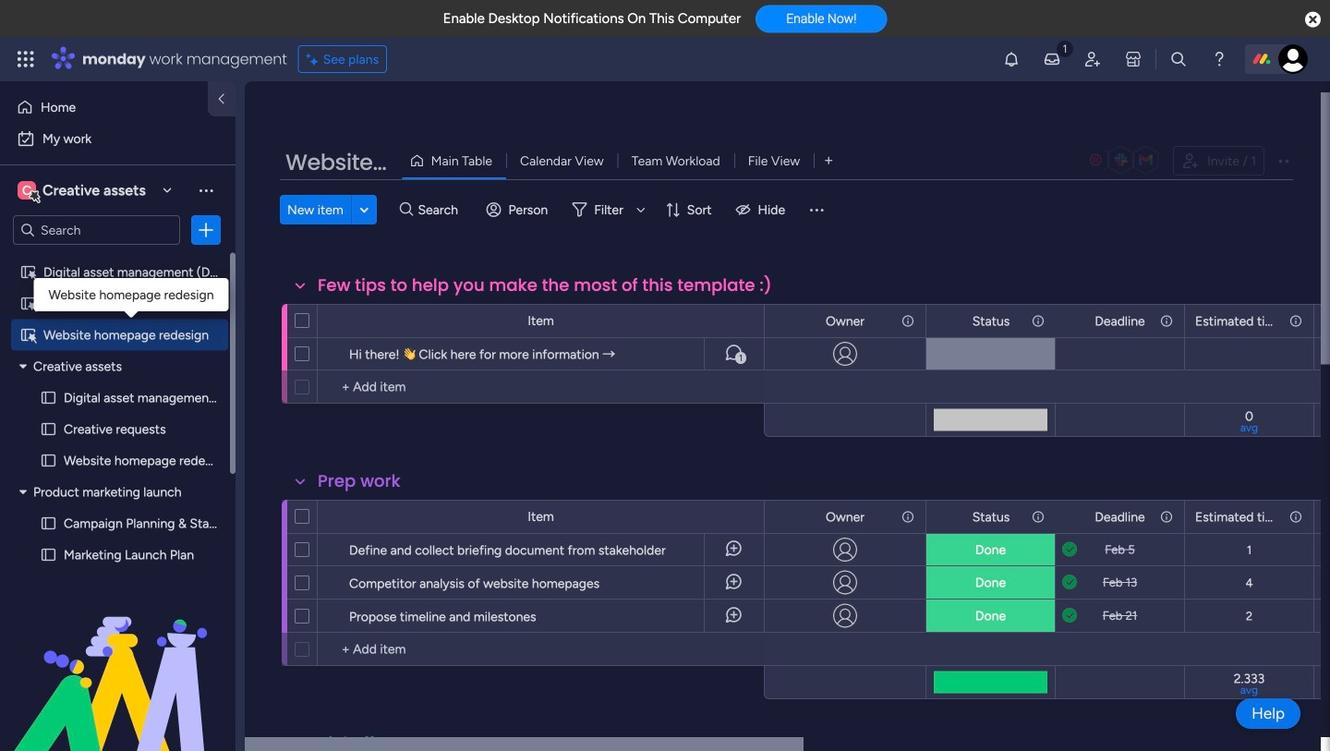 Task type: locate. For each thing, give the bounding box(es) containing it.
lottie animation element
[[0, 564, 236, 751]]

help image
[[1210, 50, 1229, 68]]

v2 search image
[[400, 255, 413, 276]]

options image
[[1268, 140, 1290, 163]]

2 caret down image from the top
[[19, 486, 27, 498]]

option
[[11, 92, 197, 122], [11, 124, 225, 153], [0, 255, 236, 259]]

select product image
[[17, 50, 35, 68]]

0 vertical spatial public board image
[[40, 389, 57, 407]]

options image
[[197, 221, 215, 239]]

1 v2 done deadline image from the top
[[1062, 569, 1077, 586]]

deadline element
[[1090, 338, 1151, 360]]

1 image
[[1057, 38, 1074, 59]]

2 vertical spatial public board image
[[40, 546, 57, 564]]

1 vertical spatial public board image
[[40, 452, 57, 469]]

caret down image
[[19, 360, 27, 373], [19, 486, 27, 498]]

1 vertical spatial public board under template workspace image
[[19, 326, 37, 344]]

public board image
[[40, 420, 57, 438], [40, 515, 57, 532]]

2 v2 done deadline image from the top
[[1062, 601, 1077, 619]]

invite members image
[[1084, 50, 1102, 68]]

0 vertical spatial v2 done deadline image
[[1062, 569, 1077, 586]]

show board description image
[[714, 142, 737, 161]]

0 vertical spatial caret down image
[[19, 360, 27, 373]]

update feed image
[[1043, 50, 1062, 68]]

public board under template workspace image
[[19, 263, 37, 281]]

2 public board image from the top
[[40, 515, 57, 532]]

1 vertical spatial v2 done deadline image
[[1062, 601, 1077, 619]]

1 vertical spatial public board image
[[40, 515, 57, 532]]

v2 done deadline image
[[1062, 569, 1077, 586], [1062, 601, 1077, 619], [1062, 635, 1077, 652]]

None field
[[276, 132, 706, 171], [313, 301, 777, 325], [821, 339, 869, 359], [313, 497, 405, 521], [821, 534, 869, 555], [968, 534, 1015, 555], [1090, 534, 1150, 555], [1191, 534, 1284, 555], [276, 132, 706, 171], [313, 301, 777, 325], [821, 339, 869, 359], [313, 497, 405, 521], [821, 534, 869, 555], [968, 534, 1015, 555], [1090, 534, 1150, 555], [1191, 534, 1284, 555]]

public board under template workspace image
[[19, 295, 37, 312], [19, 326, 37, 344]]

3 public board image from the top
[[40, 546, 57, 564]]

search everything image
[[1170, 50, 1188, 68]]

public board image
[[40, 389, 57, 407], [40, 452, 57, 469], [40, 546, 57, 564]]

2 public board image from the top
[[40, 452, 57, 469]]

1 caret down image from the top
[[19, 360, 27, 373]]

john smith image
[[1279, 44, 1308, 74]]

0 vertical spatial public board image
[[40, 420, 57, 438]]

board activity image
[[1127, 140, 1149, 163]]

list box
[[0, 253, 255, 692]]

0 vertical spatial public board under template workspace image
[[19, 295, 37, 312]]

workspace selection element
[[18, 179, 149, 203]]

workspace options image
[[197, 181, 215, 199]]

1 vertical spatial caret down image
[[19, 486, 27, 498]]

2 vertical spatial v2 done deadline image
[[1062, 635, 1077, 652]]

add view image
[[703, 209, 710, 223]]

Search in workspace field
[[39, 219, 154, 241]]



Task type: describe. For each thing, give the bounding box(es) containing it.
3 v2 done deadline image from the top
[[1062, 635, 1077, 652]]

notifications image
[[1002, 50, 1021, 68]]

1 public board under template workspace image from the top
[[19, 295, 37, 312]]

Search field
[[413, 252, 469, 278]]

angle down image
[[360, 258, 369, 272]]

column information image
[[1031, 537, 1046, 552]]

2 public board under template workspace image from the top
[[19, 326, 37, 344]]

lottie animation image
[[0, 564, 236, 751]]

status element
[[967, 338, 1016, 360]]

see plans image
[[306, 49, 323, 70]]

monday marketplace image
[[1124, 50, 1143, 68]]

estimated time element
[[1190, 338, 1285, 360]]

1 public board image from the top
[[40, 389, 57, 407]]

add to favorites image
[[746, 142, 764, 160]]

0 vertical spatial option
[[11, 92, 197, 122]]

arrow down image
[[630, 254, 652, 276]]

1 vertical spatial option
[[11, 124, 225, 153]]

2 vertical spatial option
[[0, 255, 236, 259]]

workspace image
[[18, 180, 36, 200]]

dapulse close image
[[1305, 11, 1321, 30]]

1 public board image from the top
[[40, 420, 57, 438]]



Task type: vqa. For each thing, say whether or not it's contained in the screenshot.
the Workspace selection element
yes



